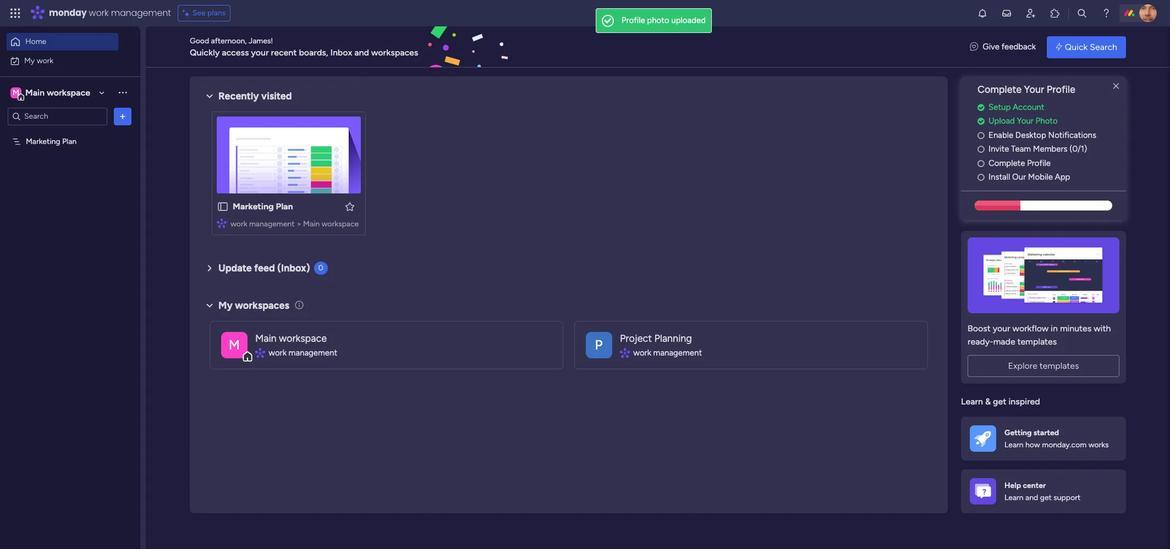 Task type: vqa. For each thing, say whether or not it's contained in the screenshot.
the v2 bolt switch icon
yes



Task type: describe. For each thing, give the bounding box(es) containing it.
my work button
[[7, 52, 118, 70]]

1 vertical spatial profile
[[1047, 84, 1076, 96]]

upload your photo link
[[978, 115, 1127, 128]]

install our mobile app
[[989, 172, 1071, 182]]

feed
[[254, 263, 275, 275]]

work management > main workspace
[[231, 220, 359, 229]]

templates inside boost your workflow in minutes with ready-made templates
[[1018, 337, 1057, 347]]

feedback
[[1002, 42, 1036, 52]]

2 horizontal spatial main
[[303, 220, 320, 229]]

inspired
[[1009, 397, 1041, 407]]

monday.com
[[1042, 441, 1087, 450]]

and inside help center learn and get support
[[1026, 494, 1039, 503]]

learn for help
[[1005, 494, 1024, 503]]

account
[[1013, 102, 1045, 112]]

apps image
[[1050, 8, 1061, 19]]

your inside boost your workflow in minutes with ready-made templates
[[993, 323, 1011, 334]]

install
[[989, 172, 1011, 182]]

planning
[[655, 333, 692, 345]]

recently visited
[[218, 90, 292, 102]]

boost
[[968, 323, 991, 334]]

getting started element
[[961, 417, 1127, 461]]

inbox image
[[1002, 8, 1013, 19]]

help
[[1005, 481, 1022, 491]]

enable desktop notifications link
[[978, 129, 1127, 142]]

james!
[[249, 36, 273, 45]]

monday work management
[[49, 7, 171, 19]]

quick search
[[1065, 42, 1118, 52]]

support
[[1054, 494, 1081, 503]]

circle o image for invite
[[978, 145, 985, 154]]

made
[[994, 337, 1016, 347]]

check circle image for setup
[[978, 103, 985, 112]]

project planning
[[620, 333, 692, 345]]

learn & get inspired
[[961, 397, 1041, 407]]

Search in workspace field
[[23, 110, 92, 123]]

2 vertical spatial workspace
[[279, 333, 327, 345]]

work management for p
[[634, 348, 702, 358]]

home
[[25, 37, 46, 46]]

workspace image for project
[[586, 332, 613, 359]]

0 vertical spatial profile
[[622, 15, 645, 25]]

desktop
[[1016, 130, 1047, 140]]

circle o image for enable
[[978, 131, 985, 140]]

see plans button
[[178, 5, 231, 21]]

1 horizontal spatial main
[[255, 333, 277, 345]]

circle o image for complete
[[978, 159, 985, 168]]

workspaces inside good afternoon, james! quickly access your recent boards, inbox and workspaces
[[371, 47, 418, 58]]

boost your workflow in minutes with ready-made templates
[[968, 323, 1111, 347]]

0 vertical spatial learn
[[961, 397, 983, 407]]

ready-
[[968, 337, 994, 347]]

0 vertical spatial workspace
[[47, 87, 90, 98]]

getting started learn how monday.com works
[[1005, 429, 1109, 450]]

good afternoon, james! quickly access your recent boards, inbox and workspaces
[[190, 36, 418, 58]]

setup
[[989, 102, 1011, 112]]

your inside good afternoon, james! quickly access your recent boards, inbox and workspaces
[[251, 47, 269, 58]]

help image
[[1101, 8, 1112, 19]]

0
[[318, 264, 323, 273]]

and inside good afternoon, james! quickly access your recent boards, inbox and workspaces
[[355, 47, 369, 58]]

afternoon,
[[211, 36, 247, 45]]

help center element
[[961, 470, 1127, 514]]

visited
[[261, 90, 292, 102]]

enable desktop notifications
[[989, 130, 1097, 140]]

explore
[[1009, 361, 1038, 371]]

0 horizontal spatial workspace image
[[10, 87, 21, 99]]

invite team members (0/1)
[[989, 144, 1088, 154]]

members
[[1033, 144, 1068, 154]]

update feed (inbox)
[[218, 263, 310, 275]]

public board image
[[217, 201, 229, 213]]

1 horizontal spatial m
[[229, 337, 240, 353]]

workspace image for main
[[221, 332, 248, 359]]

project
[[620, 333, 652, 345]]

how
[[1026, 441, 1041, 450]]

see plans
[[192, 8, 226, 18]]

upload
[[989, 116, 1015, 126]]

getting
[[1005, 429, 1032, 438]]

mobile
[[1028, 172, 1053, 182]]

work right monday
[[89, 7, 109, 19]]

complete profile
[[989, 158, 1051, 168]]

home button
[[7, 33, 118, 51]]

center
[[1023, 481, 1046, 491]]

inbox
[[330, 47, 352, 58]]

access
[[222, 47, 249, 58]]

&
[[986, 397, 991, 407]]

app
[[1055, 172, 1071, 182]]

recent
[[271, 47, 297, 58]]

started
[[1034, 429, 1060, 438]]

team
[[1012, 144, 1031, 154]]

invite
[[989, 144, 1010, 154]]

(inbox)
[[277, 263, 310, 275]]

recently
[[218, 90, 259, 102]]



Task type: locate. For each thing, give the bounding box(es) containing it.
(0/1)
[[1070, 144, 1088, 154]]

work management
[[269, 348, 337, 358], [634, 348, 702, 358]]

1 check circle image from the top
[[978, 103, 985, 112]]

option
[[0, 132, 140, 134]]

check circle image inside setup account "link"
[[978, 103, 985, 112]]

1 circle o image from the top
[[978, 131, 985, 140]]

options image
[[117, 111, 128, 122]]

your up made
[[993, 323, 1011, 334]]

2 vertical spatial learn
[[1005, 494, 1024, 503]]

1 vertical spatial m
[[229, 337, 240, 353]]

marketing plan list box
[[0, 130, 140, 299]]

quick search button
[[1047, 36, 1127, 58]]

0 vertical spatial templates
[[1018, 337, 1057, 347]]

v2 user feedback image
[[970, 41, 979, 53]]

james peterson image
[[1140, 4, 1157, 22]]

1 vertical spatial get
[[1041, 494, 1052, 503]]

0 horizontal spatial m
[[13, 88, 19, 97]]

complete for complete your profile
[[978, 84, 1022, 96]]

1 vertical spatial your
[[993, 323, 1011, 334]]

enable
[[989, 130, 1014, 140]]

marketing inside list box
[[26, 137, 60, 146]]

check circle image left setup
[[978, 103, 985, 112]]

work
[[89, 7, 109, 19], [37, 56, 53, 65], [231, 220, 247, 229], [269, 348, 287, 358], [634, 348, 652, 358]]

close my workspaces image
[[203, 299, 216, 312]]

0 horizontal spatial my
[[24, 56, 35, 65]]

my right close my workspaces image at the bottom
[[218, 300, 233, 312]]

complete your profile
[[978, 84, 1076, 96]]

main workspace
[[25, 87, 90, 98], [255, 333, 327, 345]]

0 vertical spatial marketing
[[26, 137, 60, 146]]

1 work management from the left
[[269, 348, 337, 358]]

check circle image inside upload your photo link
[[978, 117, 985, 126]]

photo
[[1036, 116, 1058, 126]]

0 vertical spatial complete
[[978, 84, 1022, 96]]

and down center
[[1026, 494, 1039, 503]]

good
[[190, 36, 209, 45]]

2 horizontal spatial workspace image
[[586, 332, 613, 359]]

with
[[1094, 323, 1111, 334]]

workspaces down update feed (inbox)
[[235, 300, 289, 312]]

get inside help center learn and get support
[[1041, 494, 1052, 503]]

1 horizontal spatial and
[[1026, 494, 1039, 503]]

0 horizontal spatial marketing plan
[[26, 137, 77, 146]]

uploaded
[[672, 15, 706, 25]]

plans
[[208, 8, 226, 18]]

1 vertical spatial workspace
[[322, 220, 359, 229]]

circle o image left complete profile
[[978, 159, 985, 168]]

my down home
[[24, 56, 35, 65]]

marketing plan
[[26, 137, 77, 146], [233, 201, 293, 212]]

0 vertical spatial marketing plan
[[26, 137, 77, 146]]

0 vertical spatial and
[[355, 47, 369, 58]]

0 vertical spatial your
[[251, 47, 269, 58]]

workspace image
[[10, 87, 21, 99], [221, 332, 248, 359], [586, 332, 613, 359]]

templates image image
[[971, 238, 1117, 314]]

check circle image
[[978, 103, 985, 112], [978, 117, 985, 126]]

update
[[218, 263, 252, 275]]

search everything image
[[1077, 8, 1088, 19]]

1 vertical spatial marketing
[[233, 201, 274, 212]]

main workspace down my workspaces at the left of the page
[[255, 333, 327, 345]]

plan down search in workspace field
[[62, 137, 77, 146]]

dapulse x slim image
[[1110, 80, 1123, 93]]

setup account
[[989, 102, 1045, 112]]

marketing right public board image
[[233, 201, 274, 212]]

m
[[13, 88, 19, 97], [229, 337, 240, 353]]

profile up setup account "link"
[[1047, 84, 1076, 96]]

work management for m
[[269, 348, 337, 358]]

1 vertical spatial complete
[[989, 158, 1026, 168]]

in
[[1051, 323, 1058, 334]]

1 horizontal spatial workspace image
[[221, 332, 248, 359]]

get right &
[[993, 397, 1007, 407]]

0 horizontal spatial and
[[355, 47, 369, 58]]

1 horizontal spatial marketing plan
[[233, 201, 293, 212]]

0 horizontal spatial main
[[25, 87, 45, 98]]

0 horizontal spatial get
[[993, 397, 1007, 407]]

setup account link
[[978, 101, 1127, 114]]

open update feed (inbox) image
[[203, 262, 216, 275]]

1 horizontal spatial my
[[218, 300, 233, 312]]

my inside button
[[24, 56, 35, 65]]

0 vertical spatial get
[[993, 397, 1007, 407]]

main workspace inside the workspace selection element
[[25, 87, 90, 98]]

0 vertical spatial check circle image
[[978, 103, 985, 112]]

0 vertical spatial my
[[24, 56, 35, 65]]

complete for complete profile
[[989, 158, 1026, 168]]

invite team members (0/1) link
[[978, 143, 1127, 156]]

profile photo uploaded
[[622, 15, 706, 25]]

0 horizontal spatial work management
[[269, 348, 337, 358]]

management
[[111, 7, 171, 19], [249, 220, 295, 229], [289, 348, 337, 358], [654, 348, 702, 358]]

give feedback
[[983, 42, 1036, 52]]

learn down help
[[1005, 494, 1024, 503]]

marketing plan inside list box
[[26, 137, 77, 146]]

1 vertical spatial plan
[[276, 201, 293, 212]]

work down project
[[634, 348, 652, 358]]

your up account
[[1025, 84, 1045, 96]]

learn inside getting started learn how monday.com works
[[1005, 441, 1024, 450]]

my work
[[24, 56, 53, 65]]

marketing plan down search in workspace field
[[26, 137, 77, 146]]

0 vertical spatial plan
[[62, 137, 77, 146]]

2 check circle image from the top
[[978, 117, 985, 126]]

notifications image
[[977, 8, 988, 19]]

works
[[1089, 441, 1109, 450]]

marketing plan up the work management > main workspace
[[233, 201, 293, 212]]

circle o image inside invite team members (0/1) link
[[978, 145, 985, 154]]

see
[[192, 8, 206, 18]]

v2 bolt switch image
[[1056, 41, 1063, 53]]

complete
[[978, 84, 1022, 96], [989, 158, 1026, 168]]

1 vertical spatial check circle image
[[978, 117, 985, 126]]

check circle image left upload
[[978, 117, 985, 126]]

circle o image
[[978, 131, 985, 140], [978, 145, 985, 154], [978, 159, 985, 168], [978, 174, 985, 182]]

circle o image for install
[[978, 174, 985, 182]]

circle o image left install
[[978, 174, 985, 182]]

0 horizontal spatial marketing
[[26, 137, 60, 146]]

explore templates button
[[968, 355, 1120, 377]]

workspace options image
[[117, 87, 128, 98]]

workspace selection element
[[10, 86, 92, 100]]

marketing down search in workspace field
[[26, 137, 60, 146]]

profile down invite team members (0/1)
[[1028, 158, 1051, 168]]

2 circle o image from the top
[[978, 145, 985, 154]]

2 work management from the left
[[634, 348, 702, 358]]

minutes
[[1060, 323, 1092, 334]]

0 horizontal spatial workspaces
[[235, 300, 289, 312]]

templates
[[1018, 337, 1057, 347], [1040, 361, 1080, 371]]

profile left photo
[[622, 15, 645, 25]]

your for complete
[[1025, 84, 1045, 96]]

1 horizontal spatial main workspace
[[255, 333, 327, 345]]

workspaces right inbox
[[371, 47, 418, 58]]

workspace image containing p
[[586, 332, 613, 359]]

0 vertical spatial workspaces
[[371, 47, 418, 58]]

workspace
[[47, 87, 90, 98], [322, 220, 359, 229], [279, 333, 327, 345]]

my for my workspaces
[[218, 300, 233, 312]]

0 vertical spatial m
[[13, 88, 19, 97]]

get
[[993, 397, 1007, 407], [1041, 494, 1052, 503]]

monday
[[49, 7, 87, 19]]

circle o image inside enable desktop notifications link
[[978, 131, 985, 140]]

0 horizontal spatial plan
[[62, 137, 77, 146]]

1 vertical spatial marketing plan
[[233, 201, 293, 212]]

2 vertical spatial profile
[[1028, 158, 1051, 168]]

1 horizontal spatial get
[[1041, 494, 1052, 503]]

install our mobile app link
[[978, 171, 1127, 184]]

work inside button
[[37, 56, 53, 65]]

1 vertical spatial learn
[[1005, 441, 1024, 450]]

1 vertical spatial workspaces
[[235, 300, 289, 312]]

complete up install
[[989, 158, 1026, 168]]

your down account
[[1017, 116, 1034, 126]]

check image
[[602, 15, 614, 27]]

my for my work
[[24, 56, 35, 65]]

plan up the work management > main workspace
[[276, 201, 293, 212]]

work down my workspaces at the left of the page
[[269, 348, 287, 358]]

1 vertical spatial templates
[[1040, 361, 1080, 371]]

templates down workflow at the right bottom of the page
[[1018, 337, 1057, 347]]

4 circle o image from the top
[[978, 174, 985, 182]]

main down my workspaces at the left of the page
[[255, 333, 277, 345]]

3 circle o image from the top
[[978, 159, 985, 168]]

photo
[[647, 15, 670, 25]]

check circle image for upload
[[978, 117, 985, 126]]

close recently visited image
[[203, 90, 216, 103]]

get down center
[[1041, 494, 1052, 503]]

p
[[596, 337, 603, 353]]

notifications
[[1049, 130, 1097, 140]]

my workspaces
[[218, 300, 289, 312]]

circle o image left enable
[[978, 131, 985, 140]]

plan inside list box
[[62, 137, 77, 146]]

learn left &
[[961, 397, 983, 407]]

work up 'update'
[[231, 220, 247, 229]]

workflow
[[1013, 323, 1049, 334]]

your for upload
[[1017, 116, 1034, 126]]

learn
[[961, 397, 983, 407], [1005, 441, 1024, 450], [1005, 494, 1024, 503]]

learn inside help center learn and get support
[[1005, 494, 1024, 503]]

main
[[25, 87, 45, 98], [303, 220, 320, 229], [255, 333, 277, 345]]

search
[[1090, 42, 1118, 52]]

and
[[355, 47, 369, 58], [1026, 494, 1039, 503]]

your down james! at the top
[[251, 47, 269, 58]]

1 horizontal spatial work management
[[634, 348, 702, 358]]

1 horizontal spatial marketing
[[233, 201, 274, 212]]

1 vertical spatial my
[[218, 300, 233, 312]]

and right inbox
[[355, 47, 369, 58]]

>
[[297, 220, 301, 229]]

0 vertical spatial your
[[1025, 84, 1045, 96]]

main inside the workspace selection element
[[25, 87, 45, 98]]

profile
[[622, 15, 645, 25], [1047, 84, 1076, 96], [1028, 158, 1051, 168]]

0 horizontal spatial main workspace
[[25, 87, 90, 98]]

work down home
[[37, 56, 53, 65]]

learn down getting
[[1005, 441, 1024, 450]]

main right >
[[303, 220, 320, 229]]

1 vertical spatial main workspace
[[255, 333, 327, 345]]

invite members image
[[1026, 8, 1037, 19]]

1 vertical spatial your
[[1017, 116, 1034, 126]]

quickly
[[190, 47, 220, 58]]

0 vertical spatial main workspace
[[25, 87, 90, 98]]

main down my work
[[25, 87, 45, 98]]

main workspace up search in workspace field
[[25, 87, 90, 98]]

1 vertical spatial and
[[1026, 494, 1039, 503]]

complete up setup
[[978, 84, 1022, 96]]

2 vertical spatial main
[[255, 333, 277, 345]]

circle o image inside complete profile link
[[978, 159, 985, 168]]

templates right the explore
[[1040, 361, 1080, 371]]

1 horizontal spatial your
[[993, 323, 1011, 334]]

circle o image left invite on the top
[[978, 145, 985, 154]]

your
[[251, 47, 269, 58], [993, 323, 1011, 334]]

upload your photo
[[989, 116, 1058, 126]]

circle o image inside install our mobile app link
[[978, 174, 985, 182]]

explore templates
[[1009, 361, 1080, 371]]

1 vertical spatial main
[[303, 220, 320, 229]]

quick
[[1065, 42, 1088, 52]]

select product image
[[10, 8, 21, 19]]

0 horizontal spatial your
[[251, 47, 269, 58]]

complete profile link
[[978, 157, 1127, 170]]

1 horizontal spatial plan
[[276, 201, 293, 212]]

marketing
[[26, 137, 60, 146], [233, 201, 274, 212]]

learn for getting
[[1005, 441, 1024, 450]]

m inside the workspace selection element
[[13, 88, 19, 97]]

templates inside button
[[1040, 361, 1080, 371]]

give
[[983, 42, 1000, 52]]

boards,
[[299, 47, 328, 58]]

add to favorites image
[[345, 201, 356, 212]]

1 horizontal spatial workspaces
[[371, 47, 418, 58]]

help center learn and get support
[[1005, 481, 1081, 503]]

our
[[1013, 172, 1026, 182]]

0 vertical spatial main
[[25, 87, 45, 98]]



